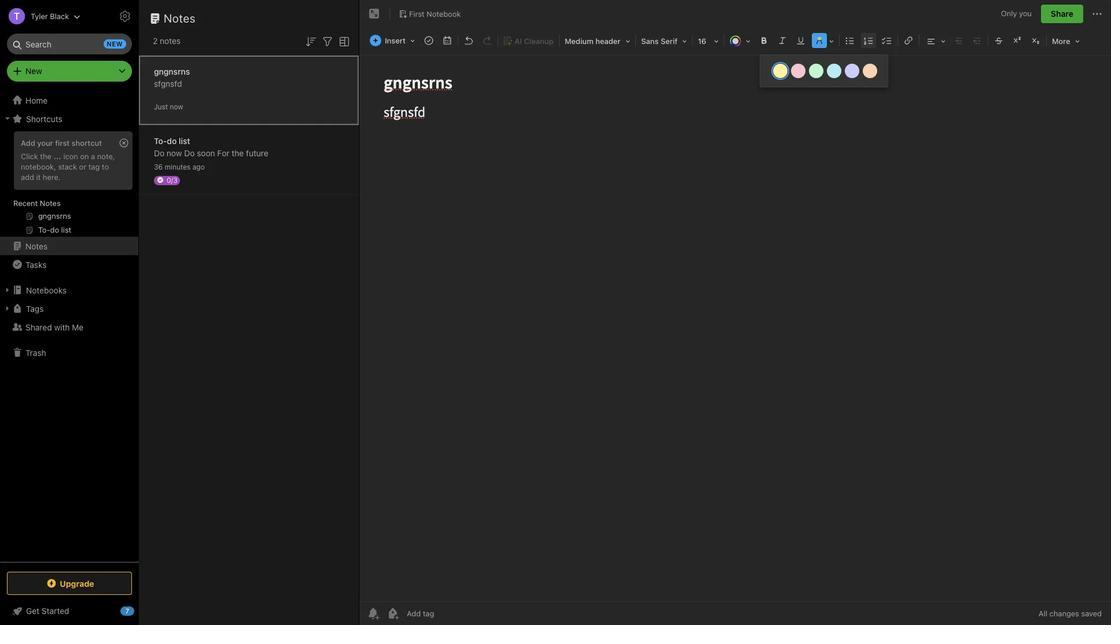 Task type: vqa. For each thing, say whether or not it's contained in the screenshot.
Serif
yes



Task type: describe. For each thing, give the bounding box(es) containing it.
trash
[[25, 348, 46, 358]]

shared
[[25, 322, 52, 332]]

tags
[[26, 304, 44, 314]]

shared with me link
[[0, 318, 138, 336]]

do
[[167, 136, 177, 146]]

get started
[[26, 606, 69, 616]]

trash link
[[0, 343, 138, 362]]

first notebook
[[409, 9, 461, 18]]

Heading level field
[[561, 32, 635, 49]]

to-
[[154, 136, 167, 146]]

more actions image
[[1091, 7, 1105, 21]]

tasks button
[[0, 255, 138, 274]]

expand notebooks image
[[3, 285, 12, 295]]

2
[[153, 36, 158, 46]]

shortcut
[[72, 138, 102, 148]]

add tag image
[[386, 607, 400, 621]]

notebook,
[[21, 162, 56, 171]]

Help and Learning task checklist field
[[0, 602, 139, 621]]

the inside group
[[40, 152, 51, 161]]

icon on a note, notebook, stack or tag to add it here.
[[21, 152, 115, 182]]

underline image
[[793, 32, 810, 49]]

future
[[246, 148, 269, 158]]

Font color field
[[726, 32, 755, 49]]

recent
[[13, 199, 38, 208]]

tasks
[[25, 260, 47, 270]]

black
[[50, 11, 69, 21]]

ago
[[193, 162, 205, 171]]

subscript image
[[1028, 32, 1045, 49]]

serif
[[661, 36, 678, 46]]

task image
[[421, 32, 437, 49]]

gngnsrns
[[154, 66, 190, 76]]

notes
[[160, 36, 181, 46]]

Add filters field
[[321, 34, 335, 49]]

2 do from the left
[[184, 148, 195, 158]]

insert link image
[[901, 32, 917, 49]]

sans serif
[[642, 36, 678, 46]]

tags button
[[0, 299, 138, 318]]

first
[[55, 138, 70, 148]]

for
[[217, 148, 230, 158]]

home
[[25, 95, 48, 105]]

group containing add your first shortcut
[[0, 128, 138, 241]]

shortcuts
[[26, 114, 62, 124]]

first notebook button
[[395, 6, 465, 22]]

on
[[80, 152, 89, 161]]

sans
[[642, 36, 659, 46]]

2 notes
[[153, 36, 181, 46]]

icon
[[63, 152, 78, 161]]

changes
[[1050, 609, 1080, 618]]

click the ...
[[21, 152, 61, 161]]

0 vertical spatial now
[[170, 102, 183, 111]]

tyler black
[[31, 11, 69, 21]]

new button
[[7, 61, 132, 82]]

just
[[154, 102, 168, 111]]

note window element
[[360, 0, 1112, 625]]

me
[[72, 322, 84, 332]]

1 do from the left
[[154, 148, 165, 158]]

new search field
[[15, 34, 126, 54]]

Sort options field
[[304, 34, 318, 49]]

2 vertical spatial notes
[[25, 241, 48, 251]]

soon
[[197, 148, 215, 158]]

Note Editor text field
[[360, 56, 1112, 602]]

share
[[1052, 9, 1074, 19]]

36 minutes ago
[[154, 162, 205, 171]]

click to collapse image
[[135, 604, 143, 618]]

Insert field
[[367, 32, 419, 49]]

settings image
[[118, 9, 132, 23]]

only
[[1002, 9, 1018, 18]]

notebooks
[[26, 285, 67, 295]]

upgrade
[[60, 579, 94, 589]]

get
[[26, 606, 39, 616]]

just now
[[154, 102, 183, 111]]



Task type: locate. For each thing, give the bounding box(es) containing it.
add a reminder image
[[367, 607, 380, 621]]

add filters image
[[321, 35, 335, 49]]

minutes
[[165, 162, 191, 171]]

add your first shortcut
[[21, 138, 102, 148]]

the left ...
[[40, 152, 51, 161]]

home link
[[0, 91, 139, 109]]

0 vertical spatial notes
[[164, 12, 196, 25]]

the right for
[[232, 148, 244, 158]]

1 horizontal spatial the
[[232, 148, 244, 158]]

Highlight field
[[811, 32, 839, 49]]

gngnsrns sfgnsfd
[[154, 66, 190, 88]]

notes up notes
[[164, 12, 196, 25]]

notebook
[[427, 9, 461, 18]]

Alignment field
[[921, 32, 950, 49]]

upgrade button
[[7, 572, 132, 595]]

shortcuts button
[[0, 109, 138, 128]]

Font size field
[[694, 32, 723, 49]]

Search text field
[[15, 34, 124, 54]]

you
[[1020, 9, 1033, 18]]

the inside to-do list do now do soon for the future
[[232, 148, 244, 158]]

More field
[[1049, 32, 1084, 49]]

7
[[126, 607, 129, 615]]

0/3
[[167, 176, 178, 184]]

calendar event image
[[440, 32, 456, 49]]

tree
[[0, 91, 139, 562]]

tyler
[[31, 11, 48, 21]]

new
[[25, 66, 42, 76]]

sfgnsfd
[[154, 78, 182, 88]]

medium header
[[565, 36, 621, 46]]

strikethrough image
[[991, 32, 1008, 49]]

Add tag field
[[406, 609, 493, 619]]

or
[[79, 162, 86, 171]]

1 horizontal spatial do
[[184, 148, 195, 158]]

notebooks link
[[0, 281, 138, 299]]

tree containing home
[[0, 91, 139, 562]]

notes up tasks
[[25, 241, 48, 251]]

1 vertical spatial now
[[167, 148, 182, 158]]

italic image
[[775, 32, 791, 49]]

it
[[36, 172, 41, 182]]

Account field
[[0, 5, 81, 28]]

1 vertical spatial notes
[[40, 199, 61, 208]]

only you
[[1002, 9, 1033, 18]]

0 horizontal spatial do
[[154, 148, 165, 158]]

expand note image
[[368, 7, 382, 21]]

the
[[232, 148, 244, 158], [40, 152, 51, 161]]

note,
[[97, 152, 115, 161]]

expand tags image
[[3, 304, 12, 313]]

notes
[[164, 12, 196, 25], [40, 199, 61, 208], [25, 241, 48, 251]]

tag
[[88, 162, 100, 171]]

superscript image
[[1010, 32, 1026, 49]]

notes right recent
[[40, 199, 61, 208]]

stack
[[58, 162, 77, 171]]

a
[[91, 152, 95, 161]]

to-do list do now do soon for the future
[[154, 136, 269, 158]]

notes inside group
[[40, 199, 61, 208]]

now inside to-do list do now do soon for the future
[[167, 148, 182, 158]]

here.
[[43, 172, 61, 182]]

shared with me
[[25, 322, 84, 332]]

new
[[107, 40, 123, 47]]

checklist image
[[880, 32, 896, 49]]

group
[[0, 128, 138, 241]]

add
[[21, 172, 34, 182]]

View options field
[[335, 34, 352, 49]]

do
[[154, 148, 165, 158], [184, 148, 195, 158]]

header
[[596, 36, 621, 46]]

do down to-
[[154, 148, 165, 158]]

medium
[[565, 36, 594, 46]]

bulleted list image
[[843, 32, 859, 49]]

now down do
[[167, 148, 182, 158]]

all changes saved
[[1039, 609, 1103, 618]]

recent notes
[[13, 199, 61, 208]]

saved
[[1082, 609, 1103, 618]]

insert
[[385, 36, 406, 45]]

share button
[[1042, 5, 1084, 23]]

now right just
[[170, 102, 183, 111]]

...
[[54, 152, 61, 161]]

started
[[42, 606, 69, 616]]

undo image
[[461, 32, 477, 49]]

more
[[1053, 36, 1071, 46]]

all
[[1039, 609, 1048, 618]]

notes link
[[0, 237, 138, 255]]

36
[[154, 162, 163, 171]]

Font family field
[[638, 32, 691, 49]]

16
[[698, 36, 707, 46]]

click
[[21, 152, 38, 161]]

bold image
[[756, 32, 772, 49]]

to
[[102, 162, 109, 171]]

0 horizontal spatial the
[[40, 152, 51, 161]]

your
[[37, 138, 53, 148]]

add
[[21, 138, 35, 148]]

with
[[54, 322, 70, 332]]

numbered list image
[[861, 32, 877, 49]]

More actions field
[[1091, 5, 1105, 23]]

list
[[179, 136, 190, 146]]

do down list
[[184, 148, 195, 158]]

first
[[409, 9, 425, 18]]

now
[[170, 102, 183, 111], [167, 148, 182, 158]]



